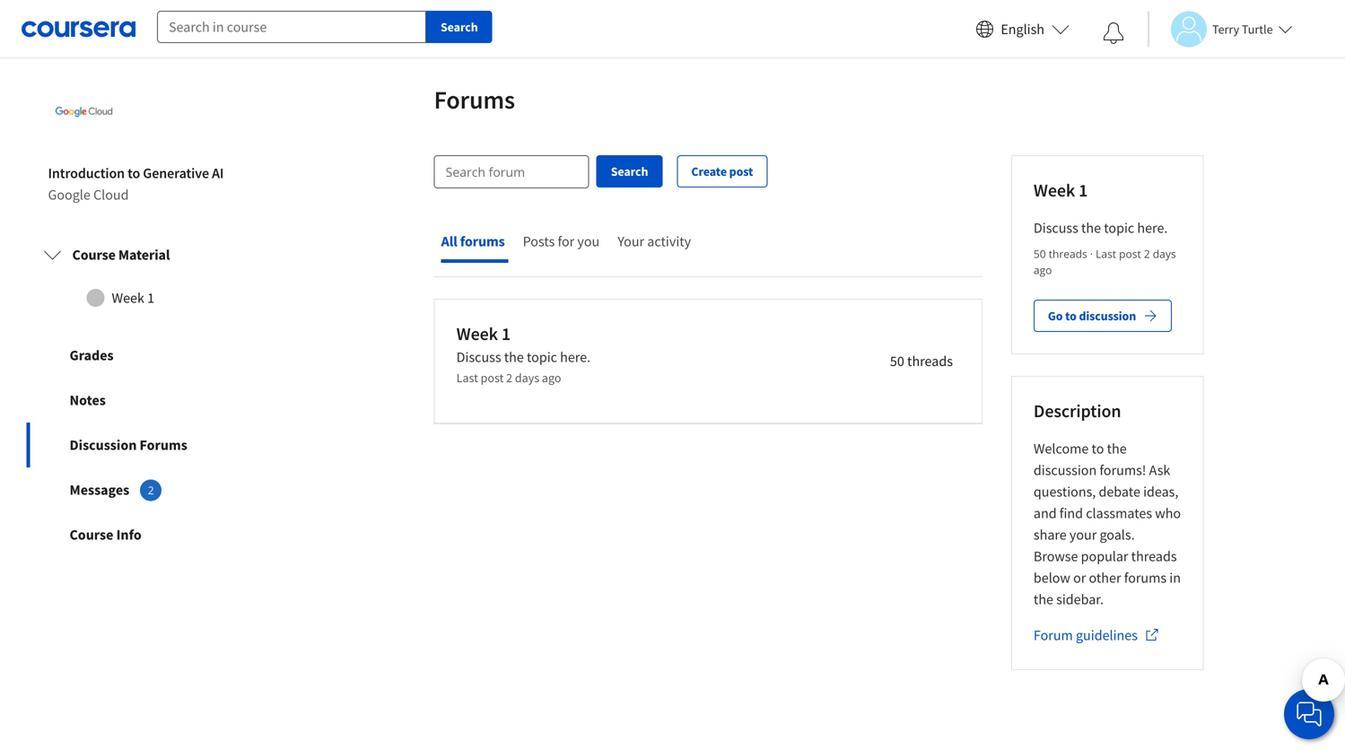 Task type: describe. For each thing, give the bounding box(es) containing it.
week inside week 1 discuss the topic here. last post 2 days ago
[[457, 323, 498, 345]]

questions,
[[1034, 483, 1096, 501]]

1 horizontal spatial here.
[[1138, 219, 1168, 237]]

popular
[[1081, 548, 1129, 566]]

course for course material
[[72, 246, 116, 264]]

google
[[48, 186, 90, 204]]

share
[[1034, 526, 1067, 544]]

Search Input field
[[435, 156, 589, 188]]

threads inside the welcome to the discussion forums! ask questions, debate ideas, and find classmates who share your goals. browse popular threads below or other forums in the sidebar.
[[1132, 548, 1177, 566]]

terry turtle button
[[1148, 11, 1293, 47]]

your
[[618, 233, 645, 251]]

notes link
[[26, 378, 285, 423]]

discussion
[[70, 436, 137, 454]]

posts
[[523, 233, 555, 251]]

0 vertical spatial forums
[[434, 84, 515, 116]]

forums!
[[1100, 462, 1147, 480]]

Search in course text field
[[157, 11, 426, 43]]

last post 2 days ago
[[1034, 247, 1177, 278]]

debate
[[1099, 483, 1141, 501]]

0 horizontal spatial forums
[[460, 233, 505, 251]]

discuss the topic here.
[[1034, 219, 1168, 237]]

turtle
[[1242, 21, 1273, 37]]

posts for you link
[[523, 233, 603, 254]]

find
[[1060, 505, 1084, 523]]

1 horizontal spatial week 1
[[1034, 179, 1088, 202]]

course material button
[[29, 230, 282, 280]]

to for welcome
[[1092, 440, 1105, 458]]

to for introduction
[[128, 164, 140, 182]]

ago inside last post 2 days ago
[[1034, 263, 1053, 278]]

other
[[1089, 569, 1122, 587]]

grades
[[70, 347, 114, 365]]

welcome
[[1034, 440, 1089, 458]]

description
[[1034, 400, 1122, 423]]

week 1 element
[[1034, 178, 1182, 203]]

0 horizontal spatial 50
[[890, 353, 905, 370]]

topic inside week 1 discuss the topic here. last post 2 days ago
[[527, 348, 557, 366]]

course info
[[70, 526, 142, 544]]

0 vertical spatial week
[[1034, 179, 1076, 202]]

all forums
[[441, 233, 505, 251]]

goals.
[[1100, 526, 1135, 544]]

ask
[[1150, 462, 1171, 480]]

week inside 'link'
[[112, 289, 144, 307]]

help center image
[[1299, 704, 1321, 725]]

1 horizontal spatial threads
[[1049, 247, 1088, 261]]

go
[[1048, 308, 1063, 324]]

days inside last post 2 days ago
[[1153, 247, 1177, 261]]

terry
[[1213, 21, 1240, 37]]

cloud
[[93, 186, 129, 204]]

all
[[441, 233, 458, 251]]

post for create
[[730, 164, 753, 180]]

classmates
[[1086, 505, 1153, 523]]

welcome to the discussion forums! ask questions, debate ideas, and find classmates who share your goals. browse popular threads below or other forums in the sidebar.
[[1034, 440, 1184, 609]]

2 inside last post 2 days ago
[[1144, 247, 1151, 261]]

forums inside the welcome to the discussion forums! ask questions, debate ideas, and find classmates who share your goals. browse popular threads below or other forums in the sidebar.
[[1125, 569, 1167, 587]]

2 inside week 1 discuss the topic here. last post 2 days ago
[[506, 370, 513, 386]]

course material
[[72, 246, 170, 264]]

or
[[1074, 569, 1087, 587]]

·
[[1088, 247, 1096, 261]]

0 vertical spatial 50 threads
[[1034, 247, 1088, 261]]

generative
[[143, 164, 209, 182]]

here. inside week 1 discuss the topic here. last post 2 days ago
[[560, 348, 591, 366]]

2 vertical spatial 2
[[148, 483, 154, 498]]

tab list containing all forums
[[434, 217, 695, 277]]

1 inside the week 1 'link'
[[147, 289, 154, 307]]

grades link
[[26, 333, 285, 378]]

1 vertical spatial forums
[[140, 436, 187, 454]]

discuss inside week 1 discuss the topic here. last post 2 days ago
[[457, 348, 501, 366]]

post for last
[[1120, 247, 1142, 261]]

course info link
[[26, 513, 285, 558]]

discussion inside button
[[1080, 308, 1137, 324]]

in
[[1170, 569, 1181, 587]]

chat with us image
[[1295, 700, 1324, 729]]



Task type: vqa. For each thing, say whether or not it's contained in the screenshot.
YOU
yes



Task type: locate. For each thing, give the bounding box(es) containing it.
1 vertical spatial ago
[[542, 370, 561, 386]]

the inside week 1 discuss the topic here. last post 2 days ago
[[504, 348, 524, 366]]

discussion forums
[[70, 436, 187, 454]]

week 1 inside 'link'
[[112, 289, 154, 307]]

0 horizontal spatial search button
[[426, 11, 493, 43]]

1 vertical spatial forums
[[1125, 569, 1167, 587]]

discuss
[[1034, 219, 1079, 237], [457, 348, 501, 366]]

all forums link
[[441, 233, 509, 251]]

go to discussion
[[1048, 308, 1137, 324]]

1 horizontal spatial ago
[[1034, 263, 1053, 278]]

2 vertical spatial to
[[1092, 440, 1105, 458]]

1 horizontal spatial search button
[[597, 155, 663, 188]]

who
[[1156, 505, 1181, 523]]

0 vertical spatial 50
[[1034, 247, 1046, 261]]

to up forums!
[[1092, 440, 1105, 458]]

activity
[[648, 233, 691, 251]]

1 horizontal spatial search
[[611, 164, 648, 180]]

0 horizontal spatial 2
[[148, 483, 154, 498]]

2 vertical spatial threads
[[1132, 548, 1177, 566]]

0 vertical spatial last
[[1096, 247, 1117, 261]]

post inside create post button
[[730, 164, 753, 180]]

1 vertical spatial week
[[112, 289, 144, 307]]

1 vertical spatial 50 threads
[[890, 353, 953, 370]]

1 horizontal spatial 2
[[506, 370, 513, 386]]

sidebar.
[[1057, 591, 1104, 609]]

ideas,
[[1144, 483, 1179, 501]]

0 vertical spatial days
[[1153, 247, 1177, 261]]

1 vertical spatial week 1
[[112, 289, 154, 307]]

1 inside week 1 element
[[1079, 179, 1088, 202]]

2 horizontal spatial 2
[[1144, 247, 1151, 261]]

google cloud image
[[48, 76, 120, 148]]

coursera image
[[22, 15, 136, 43]]

for
[[558, 233, 575, 251]]

course for course info
[[70, 526, 113, 544]]

1 horizontal spatial topic
[[1104, 219, 1135, 237]]

1 vertical spatial topic
[[527, 348, 557, 366]]

0 vertical spatial post
[[730, 164, 753, 180]]

0 horizontal spatial 1
[[147, 289, 154, 307]]

0 horizontal spatial topic
[[527, 348, 557, 366]]

course
[[72, 246, 116, 264], [70, 526, 113, 544]]

introduction
[[48, 164, 125, 182]]

0 vertical spatial 1
[[1079, 179, 1088, 202]]

0 vertical spatial search button
[[426, 11, 493, 43]]

2 horizontal spatial week
[[1034, 179, 1076, 202]]

to inside introduction to generative ai google cloud
[[128, 164, 140, 182]]

0 horizontal spatial 50 threads
[[890, 353, 953, 370]]

0 vertical spatial week 1
[[1034, 179, 1088, 202]]

0 vertical spatial ago
[[1034, 263, 1053, 278]]

english
[[1001, 20, 1045, 38]]

discussion inside the welcome to the discussion forums! ask questions, debate ideas, and find classmates who share your goals. browse popular threads below or other forums in the sidebar.
[[1034, 462, 1097, 480]]

week 1 discuss the topic here. last post 2 days ago
[[457, 323, 591, 386]]

2 horizontal spatial threads
[[1132, 548, 1177, 566]]

post
[[730, 164, 753, 180], [1120, 247, 1142, 261], [481, 370, 504, 386]]

1 horizontal spatial last
[[1096, 247, 1117, 261]]

search
[[441, 19, 478, 35], [611, 164, 648, 180]]

1 vertical spatial search
[[611, 164, 648, 180]]

1 horizontal spatial week
[[457, 323, 498, 345]]

material
[[118, 246, 170, 264]]

0 vertical spatial discussion
[[1080, 308, 1137, 324]]

last
[[1096, 247, 1117, 261], [457, 370, 478, 386]]

your
[[1070, 526, 1097, 544]]

50
[[1034, 247, 1046, 261], [890, 353, 905, 370]]

english button
[[969, 0, 1077, 58]]

ai
[[212, 164, 224, 182]]

1 horizontal spatial forums
[[434, 84, 515, 116]]

below
[[1034, 569, 1071, 587]]

last inside week 1 discuss the topic here. last post 2 days ago
[[457, 370, 478, 386]]

1 vertical spatial 1
[[147, 289, 154, 307]]

1 horizontal spatial 1
[[502, 323, 511, 345]]

0 horizontal spatial ago
[[542, 370, 561, 386]]

0 vertical spatial search
[[441, 19, 478, 35]]

discussion up the questions,
[[1034, 462, 1097, 480]]

browse
[[1034, 548, 1079, 566]]

forums up 'search input' field
[[434, 84, 515, 116]]

50 threads
[[1034, 247, 1088, 261], [890, 353, 953, 370]]

0 vertical spatial here.
[[1138, 219, 1168, 237]]

0 horizontal spatial search
[[441, 19, 478, 35]]

your activity
[[618, 233, 691, 251]]

1 vertical spatial threads
[[908, 353, 953, 370]]

course left material
[[72, 246, 116, 264]]

1 vertical spatial course
[[70, 526, 113, 544]]

1 horizontal spatial days
[[1153, 247, 1177, 261]]

2 vertical spatial 1
[[502, 323, 511, 345]]

week 1
[[1034, 179, 1088, 202], [112, 289, 154, 307]]

to inside button
[[1066, 308, 1077, 324]]

notes
[[70, 392, 106, 410]]

forums right the all
[[460, 233, 505, 251]]

1 vertical spatial 50
[[890, 353, 905, 370]]

1 horizontal spatial post
[[730, 164, 753, 180]]

0 horizontal spatial last
[[457, 370, 478, 386]]

search button
[[426, 11, 493, 43], [597, 155, 663, 188]]

post inside last post 2 days ago
[[1120, 247, 1142, 261]]

week 1 link
[[44, 280, 268, 316]]

forum guidelines
[[1034, 627, 1138, 645]]

week 1 up "discuss the topic here."
[[1034, 179, 1088, 202]]

search for search button corresponding to search in course 'text box'
[[441, 19, 478, 35]]

1
[[1079, 179, 1088, 202], [147, 289, 154, 307], [502, 323, 511, 345]]

ago
[[1034, 263, 1053, 278], [542, 370, 561, 386]]

create post button
[[677, 155, 768, 188]]

the
[[1082, 219, 1102, 237], [504, 348, 524, 366], [1107, 440, 1127, 458], [1034, 591, 1054, 609]]

ago inside week 1 discuss the topic here. last post 2 days ago
[[542, 370, 561, 386]]

0 horizontal spatial week 1
[[112, 289, 154, 307]]

discussion forums link
[[26, 423, 285, 468]]

1 vertical spatial discussion
[[1034, 462, 1097, 480]]

your activity link
[[618, 233, 695, 254]]

2 horizontal spatial 1
[[1079, 179, 1088, 202]]

search button for 'search input' field
[[597, 155, 663, 188]]

0 vertical spatial 2
[[1144, 247, 1151, 261]]

course left info
[[70, 526, 113, 544]]

threads
[[1049, 247, 1088, 261], [908, 353, 953, 370], [1132, 548, 1177, 566]]

0 horizontal spatial forums
[[140, 436, 187, 454]]

you
[[578, 233, 600, 251]]

week 1 down material
[[112, 289, 154, 307]]

info
[[116, 526, 142, 544]]

guidelines
[[1076, 627, 1138, 645]]

0 vertical spatial discuss
[[1034, 219, 1079, 237]]

to
[[128, 164, 140, 182], [1066, 308, 1077, 324], [1092, 440, 1105, 458]]

1 horizontal spatial forums
[[1125, 569, 1167, 587]]

go to discussion button
[[1034, 300, 1173, 332]]

forums
[[460, 233, 505, 251], [1125, 569, 1167, 587]]

forums down notes link
[[140, 436, 187, 454]]

forum
[[1034, 627, 1073, 645]]

1 vertical spatial last
[[457, 370, 478, 386]]

2
[[1144, 247, 1151, 261], [506, 370, 513, 386], [148, 483, 154, 498]]

2 vertical spatial week
[[457, 323, 498, 345]]

0 horizontal spatial discuss
[[457, 348, 501, 366]]

introduction to generative ai google cloud
[[48, 164, 224, 204]]

days
[[1153, 247, 1177, 261], [515, 370, 540, 386]]

tab list
[[434, 217, 695, 277]]

0 horizontal spatial here.
[[560, 348, 591, 366]]

1 vertical spatial 2
[[506, 370, 513, 386]]

1 vertical spatial search button
[[597, 155, 663, 188]]

0 horizontal spatial threads
[[908, 353, 953, 370]]

search for search button corresponding to 'search input' field
[[611, 164, 648, 180]]

0 vertical spatial course
[[72, 246, 116, 264]]

0 vertical spatial topic
[[1104, 219, 1135, 237]]

forums
[[434, 84, 515, 116], [140, 436, 187, 454]]

to inside the welcome to the discussion forums! ask questions, debate ideas, and find classmates who share your goals. browse popular threads below or other forums in the sidebar.
[[1092, 440, 1105, 458]]

1 horizontal spatial 50
[[1034, 247, 1046, 261]]

0 horizontal spatial week
[[112, 289, 144, 307]]

last inside last post 2 days ago
[[1096, 247, 1117, 261]]

messages
[[70, 481, 129, 499]]

create post
[[692, 164, 753, 180]]

search button for search in course 'text box'
[[426, 11, 493, 43]]

1 vertical spatial discuss
[[457, 348, 501, 366]]

course inside "dropdown button"
[[72, 246, 116, 264]]

2 vertical spatial post
[[481, 370, 504, 386]]

to for go
[[1066, 308, 1077, 324]]

1 horizontal spatial 50 threads
[[1034, 247, 1088, 261]]

0 vertical spatial to
[[128, 164, 140, 182]]

week
[[1034, 179, 1076, 202], [112, 289, 144, 307], [457, 323, 498, 345]]

topic
[[1104, 219, 1135, 237], [527, 348, 557, 366]]

1 vertical spatial post
[[1120, 247, 1142, 261]]

and
[[1034, 505, 1057, 523]]

0 vertical spatial threads
[[1049, 247, 1088, 261]]

here.
[[1138, 219, 1168, 237], [560, 348, 591, 366]]

posts for you
[[523, 233, 600, 251]]

2 horizontal spatial post
[[1120, 247, 1142, 261]]

terry turtle
[[1213, 21, 1273, 37]]

1 vertical spatial to
[[1066, 308, 1077, 324]]

show notifications image
[[1103, 22, 1125, 44]]

create
[[692, 164, 727, 180]]

forums left in
[[1125, 569, 1167, 587]]

discussion right go at right
[[1080, 308, 1137, 324]]

to up cloud at the left
[[128, 164, 140, 182]]

1 vertical spatial here.
[[560, 348, 591, 366]]

1 inside week 1 discuss the topic here. last post 2 days ago
[[502, 323, 511, 345]]

0 vertical spatial forums
[[460, 233, 505, 251]]

2 horizontal spatial to
[[1092, 440, 1105, 458]]

1 horizontal spatial discuss
[[1034, 219, 1079, 237]]

discussion
[[1080, 308, 1137, 324], [1034, 462, 1097, 480]]

0 horizontal spatial post
[[481, 370, 504, 386]]

post inside week 1 discuss the topic here. last post 2 days ago
[[481, 370, 504, 386]]

0 horizontal spatial to
[[128, 164, 140, 182]]

1 vertical spatial days
[[515, 370, 540, 386]]

0 horizontal spatial days
[[515, 370, 540, 386]]

to right go at right
[[1066, 308, 1077, 324]]

1 horizontal spatial to
[[1066, 308, 1077, 324]]

forum guidelines link
[[1034, 627, 1160, 647]]

days inside week 1 discuss the topic here. last post 2 days ago
[[515, 370, 540, 386]]



